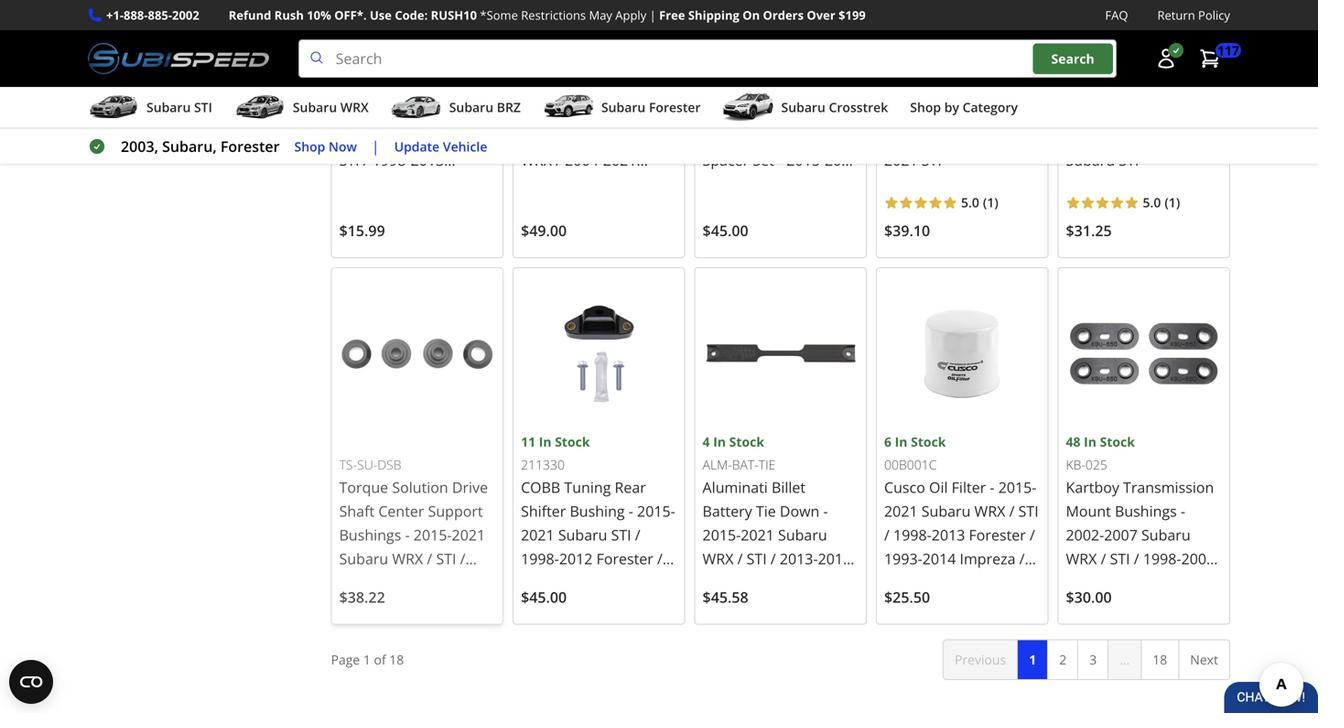 Task type: locate. For each thing, give the bounding box(es) containing it.
86 inside 11 in stock 211330 cobb tuning rear shifter bushing - 2015- 2021 subaru sti / 1998-2012 forester / 1993-2014 impreza / 2013-2016 scion fr-s / 2013-2020 subaru brz / 2017-2019 toyota 86
[[656, 644, 673, 664]]

1 vertical spatial 2017-
[[530, 644, 568, 664]]

5.0 ( 1 ) for $31.25
[[1143, 194, 1180, 211]]

2 ) from the left
[[1176, 194, 1180, 211]]

1 vertical spatial 86
[[656, 644, 673, 664]]

0 horizontal spatial scion
[[596, 596, 633, 616]]

in inside 20 in stock 21200aa072 subaru oem thermostat subaru ej models  - 2015-2021 subaru sti
[[1084, 35, 1097, 52]]

sti down front
[[922, 150, 942, 170]]

brz for cobb tuning rear shifter bushing - 2015- 2021 subaru sti / 1998-2012 forester / 1993-2014 impreza / 2013-2016 scion fr-s / 2013-2020 subaru brz / 2017-2019 toyota 86
[[649, 620, 676, 640]]

brz inside 6 in stock 00b001c cusco oil filter - 2015- 2021 subaru wrx / sti / 1998-2013 forester / 1993-2014 impreza / 2013-2016 scion fr-s / 2013-2020 subaru brz / 2017-2019 toyota 86
[[1013, 596, 1040, 616]]

)
[[994, 194, 998, 211], [1176, 194, 1180, 211]]

2021 down performance
[[386, 127, 419, 146]]

0 vertical spatial brz
[[497, 99, 521, 116]]

2013-
[[884, 573, 922, 592], [521, 596, 559, 616], [884, 596, 922, 616], [521, 620, 559, 640]]

2 18 from the left
[[1153, 651, 1167, 668]]

impreza down bushing
[[596, 573, 652, 592]]

subaru forester button
[[543, 91, 701, 127]]

forester inside 11 in stock 211330 cobb tuning rear shifter bushing - 2015- 2021 subaru sti / 1998-2012 forester / 1993-2014 impreza / 2013-2016 scion fr-s / 2013-2020 subaru brz / 2017-2019 toyota 86
[[596, 549, 653, 568]]

stock for tie
[[729, 433, 764, 450]]

885-
[[148, 7, 172, 23]]

wrx up "$30.00"
[[1066, 549, 1097, 568]]

- down transmission
[[1181, 501, 1185, 521]]

2 5.0 ( 1 ) from the left
[[1143, 194, 1180, 211]]

shop
[[910, 99, 941, 116], [294, 138, 325, 155]]

1 horizontal spatial 50
[[703, 35, 717, 52]]

2 vertical spatial impreza
[[596, 573, 652, 592]]

2014 inside 11 in stock 211330 cobb tuning rear shifter bushing - 2015- 2021 subaru sti / 1998-2012 forester / 1993-2014 impreza / 2013-2016 scion fr-s / 2013-2020 subaru brz / 2017-2019 toyota 86
[[559, 573, 593, 592]]

25 in stock hp-1008 k&n high performance oil filter - 2015-2021 subaru sti / 1998-2013 forester / 1993-2014 impreza
[[339, 35, 489, 218]]

crosstrek
[[829, 99, 888, 116]]

0 horizontal spatial toyota
[[606, 644, 652, 664]]

0 horizontal spatial 5.0 ( 1 )
[[961, 194, 998, 211]]

hp-
[[339, 58, 360, 75]]

2 50 in stock from the left
[[521, 35, 590, 52]]

stock for oil
[[911, 433, 946, 450]]

shop for shop now
[[294, 138, 325, 155]]

1 vertical spatial 2016
[[559, 596, 593, 616]]

2014 down "2012"
[[559, 573, 593, 592]]

2 vertical spatial brz
[[649, 620, 676, 640]]

forester right the shift
[[649, 99, 701, 116]]

sti inside 6 in stock 00b001c cusco oil filter - 2015- 2021 subaru wrx / sti / 1998-2013 forester / 1993-2014 impreza / 2013-2016 scion fr-s / 2013-2020 subaru brz / 2017-2019 toyota 86
[[1018, 501, 1039, 521]]

50 in stock for $45.00
[[703, 35, 772, 52]]

a subaru wrx thumbnail image image
[[234, 93, 285, 121]]

impreza inside 6 in stock 00b001c cusco oil filter - 2015- 2021 subaru wrx / sti / 1998-2013 forester / 1993-2014 impreza / 2013-2016 scion fr-s / 2013-2020 subaru brz / 2017-2019 toyota 86
[[960, 549, 1016, 568]]

1 horizontal spatial shop
[[910, 99, 941, 116]]

2021 inside grimmspeed stubby delrin black shift knob - 2002-2014 subaru wrx / 2004-2021 subaru sti
[[603, 150, 637, 170]]

sti down 'thermostat'
[[1119, 150, 1139, 170]]

sti down bushing
[[611, 525, 631, 545]]

shop left by
[[910, 99, 941, 116]]

wrx left 2004-
[[521, 150, 552, 170]]

stock up bat- at the bottom right of page
[[729, 433, 764, 450]]

2021 inside 25 in stock hp-1008 k&n high performance oil filter - 2015-2021 subaru sti / 1998-2013 forester / 1993-2014 impreza
[[386, 127, 419, 146]]

cusco oil filter - 2015-2021 subaru wrx / sti / 1998-2013 forester / 1993-2014 impreza / 2013-2016 scion fr-s / 2013-2020 subaru brz / 2017-2019 toyota 86 image
[[884, 276, 1040, 432]]

shift
[[606, 103, 637, 122]]

sti down 2007
[[1110, 549, 1130, 568]]

0 horizontal spatial s
[[658, 596, 666, 616]]

0 horizontal spatial fr-
[[637, 596, 658, 616]]

2007
[[1104, 525, 1138, 545]]

su-
[[357, 456, 377, 473]]

( for $31.25
[[1165, 194, 1169, 211]]

subaru wrx button
[[234, 91, 369, 127]]

0 horizontal spatial oil
[[432, 103, 450, 122]]

0 horizontal spatial 18
[[389, 651, 404, 668]]

stock inside the 4 in stock alm-bat-tie
[[729, 433, 764, 450]]

subaru inside whiteline camber bolt kit front - 2015-2024 subaru wrx / 2015- 2021 sti
[[884, 127, 933, 146]]

open widget image
[[9, 660, 53, 704]]

filter
[[454, 103, 489, 122]]

1 horizontal spatial $45.00
[[703, 221, 748, 240]]

2017- inside 11 in stock 211330 cobb tuning rear shifter bushing - 2015- 2021 subaru sti / 1998-2012 forester / 1993-2014 impreza / 2013-2016 scion fr-s / 2013-2020 subaru brz / 2017-2019 toyota 86
[[530, 644, 568, 664]]

(
[[983, 194, 987, 211], [1165, 194, 1169, 211]]

12 in stock
[[884, 35, 953, 52]]

2015- inside 25 in stock hp-1008 k&n high performance oil filter - 2015-2021 subaru sti / 1998-2013 forester / 1993-2014 impreza
[[348, 127, 386, 146]]

0 horizontal spatial 2019
[[568, 644, 602, 664]]

subaru sti
[[146, 99, 212, 116]]

0 horizontal spatial 2016
[[559, 596, 593, 616]]

thermostat
[[1066, 103, 1145, 122]]

subaru sti button
[[88, 91, 212, 127]]

2015- inside 20 in stock 21200aa072 subaru oem thermostat subaru ej models  - 2015-2021 subaru sti
[[1128, 127, 1166, 146]]

1 horizontal spatial 86
[[1019, 620, 1036, 640]]

shop by category button
[[910, 91, 1018, 127]]

0 horizontal spatial |
[[372, 137, 380, 156]]

forester down 2007
[[1066, 573, 1123, 592]]

0 horizontal spatial 50
[[521, 35, 536, 52]]

fr- inside 11 in stock 211330 cobb tuning rear shifter bushing - 2015- 2021 subaru sti / 1998-2012 forester / 1993-2014 impreza / 2013-2016 scion fr-s / 2013-2020 subaru brz / 2017-2019 toyota 86
[[637, 596, 658, 616]]

kb-
[[1066, 456, 1086, 473]]

2 ( from the left
[[1165, 194, 1169, 211]]

1 vertical spatial brz
[[1013, 596, 1040, 616]]

2016 inside 11 in stock 211330 cobb tuning rear shifter bushing - 2015- 2021 subaru sti / 1998-2012 forester / 1993-2014 impreza / 2013-2016 scion fr-s / 2013-2020 subaru brz / 2017-2019 toyota 86
[[559, 596, 593, 616]]

1 horizontal spatial 2002-
[[1066, 525, 1104, 545]]

2 horizontal spatial 1993-
[[884, 549, 922, 568]]

1 vertical spatial impreza
[[960, 549, 1016, 568]]

- inside 25 in stock hp-1008 k&n high performance oil filter - 2015-2021 subaru sti / 1998-2013 forester / 1993-2014 impreza
[[339, 127, 344, 146]]

1998- down performance
[[372, 150, 411, 170]]

1 vertical spatial oil
[[929, 477, 948, 497]]

- down subaru wrx
[[339, 127, 344, 146]]

high
[[374, 79, 405, 99]]

scion inside 11 in stock 211330 cobb tuning rear shifter bushing - 2015- 2021 subaru sti / 1998-2012 forester / 1993-2014 impreza / 2013-2016 scion fr-s / 2013-2020 subaru brz / 2017-2019 toyota 86
[[596, 596, 633, 616]]

1 ) from the left
[[994, 194, 998, 211]]

torque solution drive shaft center support bushings - 2015-2021 subaru wrx / sti / 1998-2018 forester / 2002-2018 impreza / 2013-2016 scion fr-s / 2013-2020 subaru brz / 2017-2019 toyota 86 image
[[339, 276, 495, 432]]

2020 down "2012"
[[559, 620, 593, 640]]

sti left mount
[[1018, 501, 1039, 521]]

0 horizontal spatial brz
[[497, 99, 521, 116]]

0 horizontal spatial 2020
[[559, 620, 593, 640]]

0 vertical spatial 2017-
[[893, 620, 932, 640]]

update vehicle button
[[394, 136, 487, 157]]

wrx
[[340, 99, 369, 116], [937, 127, 968, 146], [521, 150, 552, 170], [974, 501, 1005, 521], [1066, 549, 1097, 568]]

impreza inside 11 in stock 211330 cobb tuning rear shifter bushing - 2015- 2021 subaru sti / 1998-2012 forester / 1993-2014 impreza / 2013-2016 scion fr-s / 2013-2020 subaru brz / 2017-2019 toyota 86
[[596, 573, 652, 592]]

1 5.0 ( 1 ) from the left
[[961, 194, 998, 211]]

wrx inside the 48 in stock kb-025 kartboy transmission mount bushings - 2002-2007 subaru wrx / sti / 1998-2008 forester
[[1066, 549, 1097, 568]]

fr- for 2012
[[637, 596, 658, 616]]

2021 down kit
[[884, 150, 918, 170]]

0 vertical spatial 2019
[[932, 620, 965, 640]]

0 vertical spatial 2002-
[[529, 127, 568, 146]]

5.0
[[961, 194, 979, 211], [1143, 194, 1161, 211]]

in inside 6 in stock 00b001c cusco oil filter - 2015- 2021 subaru wrx / sti / 1998-2013 forester / 1993-2014 impreza / 2013-2016 scion fr-s / 2013-2020 subaru brz / 2017-2019 toyota 86
[[895, 433, 908, 450]]

1 horizontal spatial 2013
[[932, 525, 965, 545]]

2003,
[[121, 137, 158, 156]]

| right now
[[372, 137, 380, 156]]

1 horizontal spatial (
[[1165, 194, 1169, 211]]

stock inside 25 in stock hp-1008 k&n high performance oil filter - 2015-2021 subaru sti / 1998-2013 forester / 1993-2014 impreza
[[373, 35, 408, 52]]

1993- for cusco oil filter - 2015- 2021 subaru wrx / sti / 1998-2013 forester / 1993-2014 impreza / 2013-2016 scion fr-s / 2013-2020 subaru brz / 2017-2019 toyota 86
[[884, 549, 922, 568]]

1998- inside 11 in stock 211330 cobb tuning rear shifter bushing - 2015- 2021 subaru sti / 1998-2012 forester / 1993-2014 impreza / 2013-2016 scion fr-s / 2013-2020 subaru brz / 2017-2019 toyota 86
[[521, 549, 559, 568]]

2 horizontal spatial brz
[[1013, 596, 1040, 616]]

transmission
[[1123, 477, 1214, 497]]

sti up 2003, subaru, forester on the left
[[194, 99, 212, 116]]

- down 'thermostat'
[[1120, 127, 1124, 146]]

1998- down bushings
[[1143, 549, 1181, 568]]

s for cusco oil filter - 2015- 2021 subaru wrx / sti / 1998-2013 forester / 1993-2014 impreza / 2013-2016 scion fr-s / 2013-2020 subaru brz / 2017-2019 toyota 86
[[1021, 573, 1029, 592]]

1 5.0 from the left
[[961, 194, 979, 211]]

tuning
[[564, 477, 611, 497]]

1 50 in stock from the left
[[703, 35, 772, 52]]

2016 down "2012"
[[559, 596, 593, 616]]

sti inside 25 in stock hp-1008 k&n high performance oil filter - 2015-2021 subaru sti / 1998-2013 forester / 1993-2014 impreza
[[339, 150, 359, 170]]

2021 inside 20 in stock 21200aa072 subaru oem thermostat subaru ej models  - 2015-2021 subaru sti
[[1166, 127, 1200, 146]]

subaru crosstrek
[[781, 99, 888, 116]]

0 vertical spatial s
[[1021, 573, 1029, 592]]

5.0 ( 1 )
[[961, 194, 998, 211], [1143, 194, 1180, 211]]

0 horizontal spatial shop
[[294, 138, 325, 155]]

- down 'delrin'
[[521, 127, 526, 146]]

2019 inside 11 in stock 211330 cobb tuning rear shifter bushing - 2015- 2021 subaru sti / 1998-2012 forester / 1993-2014 impreza / 2013-2016 scion fr-s / 2013-2020 subaru brz / 2017-2019 toyota 86
[[568, 644, 602, 664]]

1 horizontal spatial )
[[1176, 194, 1180, 211]]

by
[[944, 99, 959, 116]]

0 horizontal spatial 2002-
[[529, 127, 568, 146]]

subaru inside subaru brz dropdown button
[[449, 99, 493, 116]]

in right 4
[[713, 433, 726, 450]]

1 horizontal spatial fr-
[[1000, 573, 1021, 592]]

s
[[1021, 573, 1029, 592], [658, 596, 666, 616]]

2013 inside 25 in stock hp-1008 k&n high performance oil filter - 2015-2021 subaru sti / 1998-2013 forester / 1993-2014 impreza
[[411, 150, 444, 170]]

2017- for cusco oil filter - 2015- 2021 subaru wrx / sti / 1998-2013 forester / 1993-2014 impreza / 2013-2016 scion fr-s / 2013-2020 subaru brz / 2017-2019 toyota 86
[[893, 620, 932, 640]]

wrx down by
[[937, 127, 968, 146]]

2014 up $25.50
[[922, 549, 956, 568]]

- inside grimmspeed stubby delrin black shift knob - 2002-2014 subaru wrx / 2004-2021 subaru sti
[[521, 127, 526, 146]]

oil left 'filter'
[[929, 477, 948, 497]]

wrx inside dropdown button
[[340, 99, 369, 116]]

return policy
[[1157, 7, 1230, 23]]

2013
[[411, 150, 444, 170], [932, 525, 965, 545]]

1993- down update
[[409, 174, 447, 194]]

1993- inside 11 in stock 211330 cobb tuning rear shifter bushing - 2015- 2021 subaru sti / 1998-2012 forester / 1993-2014 impreza / 2013-2016 scion fr-s / 2013-2020 subaru brz / 2017-2019 toyota 86
[[521, 573, 559, 592]]

- inside 11 in stock 211330 cobb tuning rear shifter bushing - 2015- 2021 subaru sti / 1998-2012 forester / 1993-2014 impreza / 2013-2016 scion fr-s / 2013-2020 subaru brz / 2017-2019 toyota 86
[[629, 501, 633, 521]]

in right 20
[[1084, 35, 1097, 52]]

wrx down 'filter'
[[974, 501, 1005, 521]]

oil inside 6 in stock 00b001c cusco oil filter - 2015- 2021 subaru wrx / sti / 1998-2013 forester / 1993-2014 impreza / 2013-2016 scion fr-s / 2013-2020 subaru brz / 2017-2019 toyota 86
[[929, 477, 948, 497]]

0 horizontal spatial 1993-
[[409, 174, 447, 194]]

in inside the 48 in stock kb-025 kartboy transmission mount bushings - 2002-2007 subaru wrx / sti / 1998-2008 forester
[[1084, 433, 1097, 450]]

50 in stock down restrictions
[[521, 35, 590, 52]]

$45.00
[[703, 221, 748, 240], [521, 587, 567, 607]]

1 horizontal spatial 2020
[[922, 596, 956, 616]]

in right 48
[[1084, 433, 1097, 450]]

brz inside 11 in stock 211330 cobb tuning rear shifter bushing - 2015- 2021 subaru sti / 1998-2012 forester / 1993-2014 impreza / 2013-2016 scion fr-s / 2013-2020 subaru brz / 2017-2019 toyota 86
[[649, 620, 676, 640]]

- inside 6 in stock 00b001c cusco oil filter - 2015- 2021 subaru wrx / sti / 1998-2013 forester / 1993-2014 impreza / 2013-2016 scion fr-s / 2013-2020 subaru brz / 2017-2019 toyota 86
[[990, 477, 995, 497]]

1993- inside 6 in stock 00b001c cusco oil filter - 2015- 2021 subaru wrx / sti / 1998-2013 forester / 1993-2014 impreza / 2013-2016 scion fr-s / 2013-2020 subaru brz / 2017-2019 toyota 86
[[884, 549, 922, 568]]

forester right "2012"
[[596, 549, 653, 568]]

1 vertical spatial 2020
[[559, 620, 593, 640]]

in down shipping in the right top of the page
[[721, 35, 733, 52]]

0 vertical spatial 2016
[[922, 573, 956, 592]]

stock up the 025
[[1100, 433, 1135, 450]]

oil left filter
[[432, 103, 450, 122]]

1 inside button
[[1029, 651, 1036, 668]]

sti inside 11 in stock 211330 cobb tuning rear shifter bushing - 2015- 2021 subaru sti / 1998-2012 forester / 1993-2014 impreza / 2013-2016 scion fr-s / 2013-2020 subaru brz / 2017-2019 toyota 86
[[611, 525, 631, 545]]

1 vertical spatial 2002-
[[1066, 525, 1104, 545]]

1 vertical spatial 1993-
[[884, 549, 922, 568]]

cusco
[[884, 477, 925, 497]]

shop inside 'dropdown button'
[[910, 99, 941, 116]]

- inside whiteline camber bolt kit front - 2015-2024 subaru wrx / 2015- 2021 sti
[[946, 103, 951, 122]]

kartboy transmission mount bushings - 2002-2007 subaru wrx / sti / 1998-2008 forester image
[[1066, 276, 1222, 432]]

filter
[[952, 477, 986, 497]]

orders
[[763, 7, 804, 23]]

50 in stock down on
[[703, 35, 772, 52]]

delrin
[[521, 103, 562, 122]]

stock inside the 48 in stock kb-025 kartboy transmission mount bushings - 2002-2007 subaru wrx / sti / 1998-2008 forester
[[1100, 433, 1135, 450]]

2020 for $45.00
[[559, 620, 593, 640]]

2014 down vehicle
[[447, 174, 481, 194]]

2020 up previous
[[922, 596, 956, 616]]

1 vertical spatial 2013
[[932, 525, 965, 545]]

- down rear
[[629, 501, 633, 521]]

forester down 'filter'
[[969, 525, 1026, 545]]

1 vertical spatial s
[[658, 596, 666, 616]]

restrictions
[[521, 7, 586, 23]]

1993- inside 25 in stock hp-1008 k&n high performance oil filter - 2015-2021 subaru sti / 1998-2013 forester / 1993-2014 impreza
[[409, 174, 447, 194]]

2014 up 2004-
[[568, 127, 601, 146]]

stock up 1008
[[373, 35, 408, 52]]

subaru oem thermostat subaru ej models  - 2015-2021 subaru sti image
[[1066, 0, 1222, 33]]

18
[[389, 651, 404, 668], [1153, 651, 1167, 668]]

1 horizontal spatial 5.0 ( 1 )
[[1143, 194, 1180, 211]]

1 vertical spatial toyota
[[606, 644, 652, 664]]

s inside 6 in stock 00b001c cusco oil filter - 2015- 2021 subaru wrx / sti / 1998-2013 forester / 1993-2014 impreza / 2013-2016 scion fr-s / 2013-2020 subaru brz / 2017-2019 toyota 86
[[1021, 573, 1029, 592]]

) for subaru oem thermostat subaru ej models  - 2015-2021 subaru sti
[[1176, 194, 1180, 211]]

refund rush 10% off*. use code: rush10 *some restrictions may apply | free shipping on orders over $199
[[229, 7, 866, 23]]

impreza up $15.99
[[339, 198, 395, 218]]

sti inside grimmspeed stubby delrin black shift knob - 2002-2014 subaru wrx / 2004-2021 subaru sti
[[574, 174, 594, 194]]

s inside 11 in stock 211330 cobb tuning rear shifter bushing - 2015- 2021 subaru sti / 1998-2012 forester / 1993-2014 impreza / 2013-2016 scion fr-s / 2013-2020 subaru brz / 2017-2019 toyota 86
[[658, 596, 666, 616]]

impreza
[[339, 198, 395, 218], [960, 549, 1016, 568], [596, 573, 652, 592]]

knob
[[640, 103, 676, 122]]

fr- left "$30.00"
[[1000, 573, 1021, 592]]

dsb
[[377, 456, 401, 473]]

sti down subaru wrx
[[339, 150, 359, 170]]

k&n high performance oil filter - 2015-2021 subaru sti / 1998-2013 forester / 1993-2014 impreza image
[[339, 0, 495, 33]]

toyota for cusco oil filter - 2015- 2021 subaru wrx / sti / 1998-2013 forester / 1993-2014 impreza / 2013-2016 scion fr-s / 2013-2020 subaru brz / 2017-2019 toyota 86
[[969, 620, 1015, 640]]

update vehicle
[[394, 138, 487, 155]]

0 vertical spatial toyota
[[969, 620, 1015, 640]]

$49.00
[[521, 221, 567, 240]]

0 vertical spatial shop
[[910, 99, 941, 116]]

in right '6'
[[895, 433, 908, 450]]

s for cobb tuning rear shifter bushing - 2015- 2021 subaru sti / 1998-2012 forester / 1993-2014 impreza / 2013-2016 scion fr-s / 2013-2020 subaru brz / 2017-2019 toyota 86
[[658, 596, 666, 616]]

in right 25
[[357, 35, 370, 52]]

0 horizontal spatial (
[[983, 194, 987, 211]]

forester down now
[[339, 174, 396, 194]]

2002- down 'delrin'
[[529, 127, 568, 146]]

2014 inside 25 in stock hp-1008 k&n high performance oil filter - 2015-2021 subaru sti / 1998-2013 forester / 1993-2014 impreza
[[447, 174, 481, 194]]

whiteline camber bolt kit front - 2015-2024 subaru wrx / 2015- 2021 sti
[[884, 79, 1037, 170]]

fr- for 2013
[[1000, 573, 1021, 592]]

50 down refund rush 10% off*. use code: rush10 *some restrictions may apply | free shipping on orders over $199
[[521, 35, 536, 52]]

86 inside 6 in stock 00b001c cusco oil filter - 2015- 2021 subaru wrx / sti / 1998-2013 forester / 1993-2014 impreza / 2013-2016 scion fr-s / 2013-2020 subaru brz / 2017-2019 toyota 86
[[1019, 620, 1036, 640]]

2017- inside 6 in stock 00b001c cusco oil filter - 2015- 2021 subaru wrx / sti / 1998-2013 forester / 1993-2014 impreza / 2013-2016 scion fr-s / 2013-2020 subaru brz / 2017-2019 toyota 86
[[893, 620, 932, 640]]

subaru
[[1066, 79, 1115, 99], [146, 99, 191, 116], [293, 99, 337, 116], [449, 99, 493, 116], [601, 99, 646, 116], [781, 99, 826, 116], [1149, 103, 1198, 122], [423, 127, 472, 146], [605, 127, 654, 146], [884, 127, 933, 146], [1066, 150, 1115, 170], [521, 174, 570, 194], [922, 501, 971, 521], [558, 525, 607, 545], [1141, 525, 1191, 545], [960, 596, 1009, 616], [596, 620, 646, 640]]

0 horizontal spatial )
[[994, 194, 998, 211]]

1 horizontal spatial 2019
[[932, 620, 965, 640]]

in for kartboy
[[1084, 433, 1097, 450]]

2019 inside 6 in stock 00b001c cusco oil filter - 2015- 2021 subaru wrx / sti / 1998-2013 forester / 1993-2014 impreza / 2013-2016 scion fr-s / 2013-2020 subaru brz / 2017-2019 toyota 86
[[932, 620, 965, 640]]

1 horizontal spatial scion
[[960, 573, 996, 592]]

2 vertical spatial 1993-
[[521, 573, 559, 592]]

2020 for $25.50
[[922, 596, 956, 616]]

50 in stock for $49.00
[[521, 35, 590, 52]]

2021 down shifter
[[521, 525, 554, 545]]

2021 down button image
[[1166, 127, 1200, 146]]

s left "$30.00"
[[1021, 573, 1029, 592]]

$30.00
[[1066, 587, 1112, 607]]

2015- inside 6 in stock 00b001c cusco oil filter - 2015- 2021 subaru wrx / sti / 1998-2013 forester / 1993-2014 impreza / 2013-2016 scion fr-s / 2013-2020 subaru brz / 2017-2019 toyota 86
[[998, 477, 1037, 497]]

2014
[[568, 127, 601, 146], [447, 174, 481, 194], [922, 549, 956, 568], [559, 573, 593, 592]]

bolt
[[1010, 79, 1037, 99]]

1993- up $25.50
[[884, 549, 922, 568]]

vehicle
[[443, 138, 487, 155]]

0 vertical spatial oil
[[432, 103, 450, 122]]

2020 inside 6 in stock 00b001c cusco oil filter - 2015- 2021 subaru wrx / sti / 1998-2013 forester / 1993-2014 impreza / 2013-2016 scion fr-s / 2013-2020 subaru brz / 2017-2019 toyota 86
[[922, 596, 956, 616]]

fr- left $45.58
[[637, 596, 658, 616]]

1 horizontal spatial 5.0
[[1143, 194, 1161, 211]]

2021
[[386, 127, 419, 146], [1166, 127, 1200, 146], [603, 150, 637, 170], [884, 150, 918, 170], [884, 501, 918, 521], [521, 525, 554, 545]]

2019 for $25.50
[[932, 620, 965, 640]]

sti
[[194, 99, 212, 116], [339, 150, 359, 170], [922, 150, 942, 170], [1119, 150, 1139, 170], [574, 174, 594, 194], [1018, 501, 1039, 521], [611, 525, 631, 545], [1110, 549, 1130, 568]]

stock inside 11 in stock 211330 cobb tuning rear shifter bushing - 2015- 2021 subaru sti / 1998-2012 forester / 1993-2014 impreza / 2013-2016 scion fr-s / 2013-2020 subaru brz / 2017-2019 toyota 86
[[555, 433, 590, 450]]

in inside the 4 in stock alm-bat-tie
[[713, 433, 726, 450]]

1998- down shifter
[[521, 549, 559, 568]]

1 horizontal spatial 2016
[[922, 573, 956, 592]]

/ inside grimmspeed stubby delrin black shift knob - 2002-2014 subaru wrx / 2004-2021 subaru sti
[[556, 150, 561, 170]]

2016 inside 6 in stock 00b001c cusco oil filter - 2015- 2021 subaru wrx / sti / 1998-2013 forester / 1993-2014 impreza / 2013-2016 scion fr-s / 2013-2020 subaru brz / 2017-2019 toyota 86
[[922, 573, 956, 592]]

86 for cusco oil filter - 2015- 2021 subaru wrx / sti / 1998-2013 forester / 1993-2014 impreza / 2013-2016 scion fr-s / 2013-2020 subaru brz / 2017-2019 toyota 86
[[1019, 620, 1036, 640]]

toyota inside 11 in stock 211330 cobb tuning rear shifter bushing - 2015- 2021 subaru sti / 1998-2012 forester / 1993-2014 impreza / 2013-2016 scion fr-s / 2013-2020 subaru brz / 2017-2019 toyota 86
[[606, 644, 652, 664]]

1 vertical spatial fr-
[[637, 596, 658, 616]]

+1-888-885-2002 link
[[106, 5, 199, 25]]

2017- for cobb tuning rear shifter bushing - 2015- 2021 subaru sti / 1998-2012 forester / 1993-2014 impreza / 2013-2016 scion fr-s / 2013-2020 subaru brz / 2017-2019 toyota 86
[[530, 644, 568, 664]]

1 vertical spatial shop
[[294, 138, 325, 155]]

0 horizontal spatial $45.00
[[521, 587, 567, 607]]

0 vertical spatial 86
[[1019, 620, 1036, 640]]

sti inside 20 in stock 21200aa072 subaru oem thermostat subaru ej models  - 2015-2021 subaru sti
[[1119, 150, 1139, 170]]

s left $45.58
[[658, 596, 666, 616]]

0 vertical spatial 1993-
[[409, 174, 447, 194]]

1 horizontal spatial impreza
[[596, 573, 652, 592]]

wrx left 'high'
[[340, 99, 369, 116]]

2020 inside 11 in stock 211330 cobb tuning rear shifter bushing - 2015- 2021 subaru sti / 1998-2012 forester / 1993-2014 impreza / 2013-2016 scion fr-s / 2013-2020 subaru brz / 2017-2019 toyota 86
[[559, 620, 593, 640]]

1993- down "2012"
[[521, 573, 559, 592]]

- right 'filter'
[[990, 477, 995, 497]]

in inside 25 in stock hp-1008 k&n high performance oil filter - 2015-2021 subaru sti / 1998-2013 forester / 1993-2014 impreza
[[357, 35, 370, 52]]

0 vertical spatial 2013
[[411, 150, 444, 170]]

3 button
[[1078, 639, 1109, 680]]

shop left now
[[294, 138, 325, 155]]

2 50 from the left
[[521, 35, 536, 52]]

1 button
[[1017, 639, 1048, 680]]

025
[[1086, 456, 1108, 473]]

1 horizontal spatial 50 in stock
[[703, 35, 772, 52]]

- right front
[[946, 103, 951, 122]]

18 right of
[[389, 651, 404, 668]]

/
[[972, 127, 977, 146], [363, 150, 369, 170], [556, 150, 561, 170], [400, 174, 405, 194], [1009, 501, 1015, 521], [635, 525, 640, 545], [884, 525, 890, 545], [1030, 525, 1035, 545], [657, 549, 663, 568], [1019, 549, 1025, 568], [1101, 549, 1106, 568], [1134, 549, 1139, 568], [656, 573, 661, 592], [1033, 573, 1039, 592], [670, 596, 675, 616], [884, 620, 890, 640], [521, 644, 526, 664]]

toyota inside 6 in stock 00b001c cusco oil filter - 2015- 2021 subaru wrx / sti / 1998-2013 forester / 1993-2014 impreza / 2013-2016 scion fr-s / 2013-2020 subaru brz / 2017-2019 toyota 86
[[969, 620, 1015, 640]]

in inside 11 in stock 211330 cobb tuning rear shifter bushing - 2015- 2021 subaru sti / 1998-2012 forester / 1993-2014 impreza / 2013-2016 scion fr-s / 2013-2020 subaru brz / 2017-2019 toyota 86
[[539, 433, 552, 450]]

$45.58
[[703, 587, 748, 607]]

2017-
[[893, 620, 932, 640], [530, 644, 568, 664]]

0 horizontal spatial 2017-
[[530, 644, 568, 664]]

stock up 21200aa072
[[1100, 35, 1135, 52]]

impreza down 'filter'
[[960, 549, 1016, 568]]

4 in stock alm-bat-tie
[[703, 433, 776, 473]]

1 horizontal spatial brz
[[649, 620, 676, 640]]

sti inside the 48 in stock kb-025 kartboy transmission mount bushings - 2002-2007 subaru wrx / sti / 1998-2008 forester
[[1110, 549, 1130, 568]]

2021 inside 6 in stock 00b001c cusco oil filter - 2015- 2021 subaru wrx / sti / 1998-2013 forester / 1993-2014 impreza / 2013-2016 scion fr-s / 2013-2020 subaru brz / 2017-2019 toyota 86
[[884, 501, 918, 521]]

toyota for cobb tuning rear shifter bushing - 2015- 2021 subaru sti / 1998-2012 forester / 1993-2014 impreza / 2013-2016 scion fr-s / 2013-2020 subaru brz / 2017-2019 toyota 86
[[606, 644, 652, 664]]

stock inside 20 in stock 21200aa072 subaru oem thermostat subaru ej models  - 2015-2021 subaru sti
[[1100, 35, 1135, 52]]

2002- inside grimmspeed stubby delrin black shift knob - 2002-2014 subaru wrx / 2004-2021 subaru sti
[[529, 127, 568, 146]]

scion inside 6 in stock 00b001c cusco oil filter - 2015- 2021 subaru wrx / sti / 1998-2013 forester / 1993-2014 impreza / 2013-2016 scion fr-s / 2013-2020 subaru brz / 2017-2019 toyota 86
[[960, 573, 996, 592]]

fr- inside 6 in stock 00b001c cusco oil filter - 2015- 2021 subaru wrx / sti / 1998-2013 forester / 1993-2014 impreza / 2013-2016 scion fr-s / 2013-2020 subaru brz / 2017-2019 toyota 86
[[1000, 573, 1021, 592]]

search input field
[[298, 39, 1117, 78]]

2021 down the shift
[[603, 150, 637, 170]]

2 horizontal spatial impreza
[[960, 549, 1016, 568]]

1 vertical spatial 2019
[[568, 644, 602, 664]]

0 horizontal spatial impreza
[[339, 198, 395, 218]]

1 horizontal spatial toyota
[[969, 620, 1015, 640]]

subaru inside subaru wrx dropdown button
[[293, 99, 337, 116]]

0 vertical spatial $45.00
[[703, 221, 748, 240]]

0 vertical spatial impreza
[[339, 198, 395, 218]]

2019 for $45.00
[[568, 644, 602, 664]]

1 vertical spatial scion
[[596, 596, 633, 616]]

a subaru forester thumbnail image image
[[543, 93, 594, 121]]

2021 down 'cusco'
[[884, 501, 918, 521]]

2021 inside whiteline camber bolt kit front - 2015-2024 subaru wrx / 2015- 2021 sti
[[884, 150, 918, 170]]

1 vertical spatial $45.00
[[521, 587, 567, 607]]

2002- down mount
[[1066, 525, 1104, 545]]

shop now
[[294, 138, 357, 155]]

stock inside 6 in stock 00b001c cusco oil filter - 2015- 2021 subaru wrx / sti / 1998-2013 forester / 1993-2014 impreza / 2013-2016 scion fr-s / 2013-2020 subaru brz / 2017-2019 toyota 86
[[911, 433, 946, 450]]

0 vertical spatial 2020
[[922, 596, 956, 616]]

0 horizontal spatial 5.0
[[961, 194, 979, 211]]

117 button
[[1190, 40, 1241, 77]]

0 vertical spatial |
[[650, 7, 656, 23]]

2016
[[922, 573, 956, 592], [559, 596, 593, 616]]

1 horizontal spatial oil
[[929, 477, 948, 497]]

1 horizontal spatial s
[[1021, 573, 1029, 592]]

in right 11
[[539, 433, 552, 450]]

20
[[1066, 35, 1081, 52]]

sti down 2004-
[[574, 174, 594, 194]]

1 horizontal spatial 2017-
[[893, 620, 932, 640]]

1 horizontal spatial 18
[[1153, 651, 1167, 668]]

performance
[[339, 103, 428, 122]]

0 horizontal spatial 86
[[656, 644, 673, 664]]

2 5.0 from the left
[[1143, 194, 1161, 211]]

1 horizontal spatial 1993-
[[521, 573, 559, 592]]

1 ( from the left
[[983, 194, 987, 211]]

wrx inside whiteline camber bolt kit front - 2015-2024 subaru wrx / 2015- 2021 sti
[[937, 127, 968, 146]]

0 vertical spatial scion
[[960, 573, 996, 592]]

1998- down 'cusco'
[[893, 525, 932, 545]]

| left the free
[[650, 7, 656, 23]]

stock up 211330
[[555, 433, 590, 450]]

wrx inside grimmspeed stubby delrin black shift knob - 2002-2014 subaru wrx / 2004-2021 subaru sti
[[521, 150, 552, 170]]

18 right ...
[[1153, 651, 1167, 668]]

0 horizontal spatial 50 in stock
[[521, 35, 590, 52]]

1 50 from the left
[[703, 35, 717, 52]]

stock down restrictions
[[555, 35, 590, 52]]

2015-
[[955, 103, 993, 122], [348, 127, 386, 146], [981, 127, 1019, 146], [1128, 127, 1166, 146], [998, 477, 1037, 497], [637, 501, 675, 521]]

18 inside button
[[1153, 651, 1167, 668]]

50 down shipping in the right top of the page
[[703, 35, 717, 52]]

1 vertical spatial |
[[372, 137, 380, 156]]

0 vertical spatial fr-
[[1000, 573, 1021, 592]]

00b001c
[[884, 456, 937, 473]]

in for tuning
[[539, 433, 552, 450]]

2016 up previous
[[922, 573, 956, 592]]

stock up 00b001c
[[911, 433, 946, 450]]

0 horizontal spatial 2013
[[411, 150, 444, 170]]

impreza inside 25 in stock hp-1008 k&n high performance oil filter - 2015-2021 subaru sti / 1998-2013 forester / 1993-2014 impreza
[[339, 198, 395, 218]]

50 for $45.00
[[703, 35, 717, 52]]

10%
[[307, 7, 331, 23]]



Task type: describe. For each thing, give the bounding box(es) containing it.
2014 inside 6 in stock 00b001c cusco oil filter - 2015- 2021 subaru wrx / sti / 1998-2013 forester / 1993-2014 impreza / 2013-2016 scion fr-s / 2013-2020 subaru brz / 2017-2019 toyota 86
[[922, 549, 956, 568]]

rush
[[274, 7, 304, 23]]

a subaru brz thumbnail image image
[[391, 93, 442, 121]]

2012
[[559, 549, 593, 568]]

subaru brz
[[449, 99, 521, 116]]

2013 inside 6 in stock 00b001c cusco oil filter - 2015- 2021 subaru wrx / sti / 1998-2013 forester / 1993-2014 impreza / 2013-2016 scion fr-s / 2013-2020 subaru brz / 2017-2019 toyota 86
[[932, 525, 965, 545]]

2004-
[[565, 150, 603, 170]]

2 button
[[1047, 639, 1079, 680]]

bushing
[[570, 501, 625, 521]]

scion for 2012
[[596, 596, 633, 616]]

grimmspeed
[[521, 79, 610, 99]]

stubby
[[614, 79, 661, 99]]

cobb tuning rear shifter bushing - 2015-2021 subaru sti / 1998-2012 forester / 1993-2014 impreza / 2013-2016 scion fr-s / 2013-2020 subaru brz / 2017-2019 toyota 86 image
[[521, 276, 677, 432]]

in down refund rush 10% off*. use code: rush10 *some restrictions may apply | free shipping on orders over $199
[[539, 35, 552, 52]]

forester inside 6 in stock 00b001c cusco oil filter - 2015- 2021 subaru wrx / sti / 1998-2013 forester / 1993-2014 impreza / 2013-2016 scion fr-s / 2013-2020 subaru brz / 2017-2019 toyota 86
[[969, 525, 1026, 545]]

1998- inside 6 in stock 00b001c cusco oil filter - 2015- 2021 subaru wrx / sti / 1998-2013 forester / 1993-2014 impreza / 2013-2016 scion fr-s / 2013-2020 subaru brz / 2017-2019 toyota 86
[[893, 525, 932, 545]]

now
[[329, 138, 357, 155]]

faq
[[1105, 7, 1128, 23]]

48
[[1066, 433, 1081, 450]]

*some
[[480, 7, 518, 23]]

shop by category
[[910, 99, 1018, 116]]

5.0 ( 1 ) for $39.10
[[961, 194, 998, 211]]

brz inside dropdown button
[[497, 99, 521, 116]]

48 in stock kb-025 kartboy transmission mount bushings - 2002-2007 subaru wrx / sti / 1998-2008 forester
[[1066, 433, 1215, 592]]

1993- for cobb tuning rear shifter bushing - 2015- 2021 subaru sti / 1998-2012 forester / 1993-2014 impreza / 2013-2016 scion fr-s / 2013-2020 subaru brz / 2017-2019 toyota 86
[[521, 573, 559, 592]]

$45.00 for 50
[[703, 221, 748, 240]]

a subaru sti thumbnail image image
[[88, 93, 139, 121]]

1998- inside the 48 in stock kb-025 kartboy transmission mount bushings - 2002-2007 subaru wrx / sti / 1998-2008 forester
[[1143, 549, 1181, 568]]

in for k&n
[[357, 35, 370, 52]]

20 in stock 21200aa072 subaru oem thermostat subaru ej models  - 2015-2021 subaru sti
[[1066, 35, 1214, 170]]

$39.10
[[884, 221, 930, 240]]

update
[[394, 138, 440, 155]]

alm-
[[703, 456, 732, 473]]

2003, subaru, forester
[[121, 137, 280, 156]]

21200aa072
[[1066, 58, 1140, 75]]

+1-888-885-2002
[[106, 7, 199, 23]]

search button
[[1033, 43, 1113, 74]]

stock for tuning
[[555, 433, 590, 450]]

subaru inside the 48 in stock kb-025 kartboy transmission mount bushings - 2002-2007 subaru wrx / sti / 1998-2008 forester
[[1141, 525, 1191, 545]]

models
[[1066, 127, 1116, 146]]

tie
[[759, 456, 776, 473]]

( for $39.10
[[983, 194, 987, 211]]

kit
[[884, 103, 902, 122]]

2021 inside 11 in stock 211330 cobb tuning rear shifter bushing - 2015- 2021 subaru sti / 1998-2012 forester / 1993-2014 impreza / 2013-2016 scion fr-s / 2013-2020 subaru brz / 2017-2019 toyota 86
[[521, 525, 554, 545]]

stock for oem
[[1100, 35, 1135, 52]]

over
[[807, 7, 836, 23]]

factionfab subaru 5x100 / 114.3 5mm 6061-t6 forged 5mm spacer set - 2015-2024 subaru wrx / 2015-2021 subaru sti / 2016-2021 crosstrek / 1999-2024 forester / impreza / 2013-2016 scion fr-s / 2013-2024 subaru brz / 2017-2020 toyota 86 / 2022-2024 gr86 image
[[703, 0, 859, 33]]

page
[[331, 651, 360, 668]]

black
[[566, 103, 602, 122]]

...
[[1120, 651, 1130, 668]]

brz for cusco oil filter - 2015- 2021 subaru wrx / sti / 1998-2013 forester / 1993-2014 impreza / 2013-2016 scion fr-s / 2013-2020 subaru brz / 2017-2019 toyota 86
[[1013, 596, 1040, 616]]

in for oem
[[1084, 35, 1097, 52]]

oem
[[1119, 79, 1152, 99]]

forester down a subaru wrx thumbnail image
[[220, 137, 280, 156]]

subaru crosstrek button
[[723, 91, 888, 127]]

5.0 for $31.25
[[1143, 194, 1161, 211]]

off*.
[[334, 7, 367, 23]]

/ inside whiteline camber bolt kit front - 2015-2024 subaru wrx / 2015- 2021 sti
[[972, 127, 977, 146]]

86 for cobb tuning rear shifter bushing - 2015- 2021 subaru sti / 1998-2012 forester / 1993-2014 impreza / 2013-2016 scion fr-s / 2013-2020 subaru brz / 2017-2019 toyota 86
[[656, 644, 673, 664]]

1008
[[360, 58, 389, 75]]

forester inside 25 in stock hp-1008 k&n high performance oil filter - 2015-2021 subaru sti / 1998-2013 forester / 1993-2014 impreza
[[339, 174, 396, 194]]

4
[[703, 433, 710, 450]]

stock for k&n
[[373, 35, 408, 52]]

- inside the 48 in stock kb-025 kartboy transmission mount bushings - 2002-2007 subaru wrx / sti / 1998-2008 forester
[[1181, 501, 1185, 521]]

2002
[[172, 7, 199, 23]]

bushings
[[1115, 501, 1177, 521]]

return policy link
[[1157, 5, 1230, 25]]

subispeed logo image
[[88, 39, 269, 78]]

1998- inside 25 in stock hp-1008 k&n high performance oil filter - 2015-2021 subaru sti / 1998-2013 forester / 1993-2014 impreza
[[372, 150, 411, 170]]

return
[[1157, 7, 1195, 23]]

kartboy
[[1066, 477, 1119, 497]]

front
[[906, 103, 943, 122]]

refund
[[229, 7, 271, 23]]

button image
[[1155, 48, 1177, 70]]

scion for 2013
[[960, 573, 996, 592]]

sti inside whiteline camber bolt kit front - 2015-2024 subaru wrx / 2015- 2021 sti
[[922, 150, 942, 170]]

$15.99
[[339, 221, 385, 240]]

stock down whiteline camber bolt kit front - 2015-2024 subaru wrx / 2015-2021 sti image
[[918, 35, 953, 52]]

of
[[374, 651, 386, 668]]

grimmspeed stubby delrin black shift knob - 2002-2014 subaru wrx / 2004-2021 subaru sti
[[521, 79, 676, 194]]

subaru,
[[162, 137, 217, 156]]

subaru inside subaru forester "dropdown button"
[[601, 99, 646, 116]]

$45.00 for 11
[[521, 587, 567, 607]]

shipping
[[688, 7, 740, 23]]

11
[[521, 433, 536, 450]]

camber
[[952, 79, 1006, 99]]

bat-
[[732, 456, 759, 473]]

rear
[[615, 477, 646, 497]]

$25.50
[[884, 587, 930, 607]]

subaru inside dropdown button
[[146, 99, 191, 116]]

5.0 for $39.10
[[961, 194, 979, 211]]

subaru forester
[[601, 99, 701, 116]]

$199
[[839, 7, 866, 23]]

aluminati billet battery tie down - 2015-2021 subaru wrx / sti / 2013-2016 scion fr-s / 2013-2020 subaru brz / 2017-2019 toyota 86 / 1998-2014 subaru forester / 1993-2014 impreza image
[[703, 276, 859, 432]]

- inside 20 in stock 21200aa072 subaru oem thermostat subaru ej models  - 2015-2021 subaru sti
[[1120, 127, 1124, 146]]

k&n
[[339, 79, 370, 99]]

forester inside the 48 in stock kb-025 kartboy transmission mount bushings - 2002-2007 subaru wrx / sti / 1998-2008 forester
[[1066, 573, 1123, 592]]

grimmspeed stubby delrin black shift knob - 2002-2014 subaru wrx / 2004-2021 subaru sti image
[[521, 0, 677, 33]]

shifter
[[521, 501, 566, 521]]

subaru brz button
[[391, 91, 521, 127]]

search
[[1051, 50, 1095, 67]]

50 for $49.00
[[521, 35, 536, 52]]

1 horizontal spatial |
[[650, 7, 656, 23]]

2014 inside grimmspeed stubby delrin black shift knob - 2002-2014 subaru wrx / 2004-2021 subaru sti
[[568, 127, 601, 146]]

subaru inside 25 in stock hp-1008 k&n high performance oil filter - 2015-2021 subaru sti / 1998-2013 forester / 1993-2014 impreza
[[423, 127, 472, 146]]

use
[[370, 7, 392, 23]]

shop now link
[[294, 136, 357, 157]]

sti inside dropdown button
[[194, 99, 212, 116]]

2016 for $25.50
[[922, 573, 956, 592]]

211330
[[521, 456, 565, 473]]

forester inside "dropdown button"
[[649, 99, 701, 116]]

2024
[[993, 103, 1027, 122]]

impreza for cusco oil filter - 2015- 2021 subaru wrx / sti / 1998-2013 forester / 1993-2014 impreza / 2013-2016 scion fr-s / 2013-2020 subaru brz / 2017-2019 toyota 86
[[960, 549, 1016, 568]]

shop for shop by category
[[910, 99, 941, 116]]

18 button
[[1141, 639, 1179, 680]]

25
[[339, 35, 354, 52]]

) for whiteline camber bolt kit front - 2015-2024 subaru wrx / 2015- 2021 sti
[[994, 194, 998, 211]]

in for tie
[[713, 433, 726, 450]]

2015- inside 11 in stock 211330 cobb tuning rear shifter bushing - 2015- 2021 subaru sti / 1998-2012 forester / 1993-2014 impreza / 2013-2016 scion fr-s / 2013-2020 subaru brz / 2017-2019 toyota 86
[[637, 501, 675, 521]]

impreza for cobb tuning rear shifter bushing - 2015- 2021 subaru sti / 1998-2012 forester / 1993-2014 impreza / 2013-2016 scion fr-s / 2013-2020 subaru brz / 2017-2019 toyota 86
[[596, 573, 652, 592]]

1 18 from the left
[[389, 651, 404, 668]]

on
[[743, 7, 760, 23]]

wrx inside 6 in stock 00b001c cusco oil filter - 2015- 2021 subaru wrx / sti / 1998-2013 forester / 1993-2014 impreza / 2013-2016 scion fr-s / 2013-2020 subaru brz / 2017-2019 toyota 86
[[974, 501, 1005, 521]]

next
[[1190, 651, 1218, 668]]

next button
[[1178, 639, 1230, 680]]

in for oil
[[895, 433, 908, 450]]

2002- inside the 48 in stock kb-025 kartboy transmission mount bushings - 2002-2007 subaru wrx / sti / 1998-2008 forester
[[1066, 525, 1104, 545]]

oil inside 25 in stock hp-1008 k&n high performance oil filter - 2015-2021 subaru sti / 1998-2013 forester / 1993-2014 impreza
[[432, 103, 450, 122]]

6 in stock 00b001c cusco oil filter - 2015- 2021 subaru wrx / sti / 1998-2013 forester / 1993-2014 impreza / 2013-2016 scion fr-s / 2013-2020 subaru brz / 2017-2019 toyota 86
[[884, 433, 1040, 640]]

subaru inside subaru crosstrek dropdown button
[[781, 99, 826, 116]]

policy
[[1198, 7, 1230, 23]]

in right 12
[[902, 35, 915, 52]]

mount
[[1066, 501, 1111, 521]]

stock for kartboy
[[1100, 433, 1135, 450]]

888-
[[124, 7, 148, 23]]

a subaru crosstrek thumbnail image image
[[723, 93, 774, 121]]

2016 for $45.00
[[559, 596, 593, 616]]

11 in stock 211330 cobb tuning rear shifter bushing - 2015- 2021 subaru sti / 1998-2012 forester / 1993-2014 impreza / 2013-2016 scion fr-s / 2013-2020 subaru brz / 2017-2019 toyota 86
[[521, 433, 676, 664]]

ts-
[[339, 456, 357, 473]]

stock down on
[[737, 35, 772, 52]]

previous button
[[943, 639, 1018, 680]]

whiteline camber bolt kit front - 2015-2024 subaru wrx / 2015-2021 sti image
[[884, 0, 1040, 33]]

ej
[[1202, 103, 1214, 122]]

ellipses image
[[1108, 639, 1142, 680]]



Task type: vqa. For each thing, say whether or not it's contained in the screenshot.


